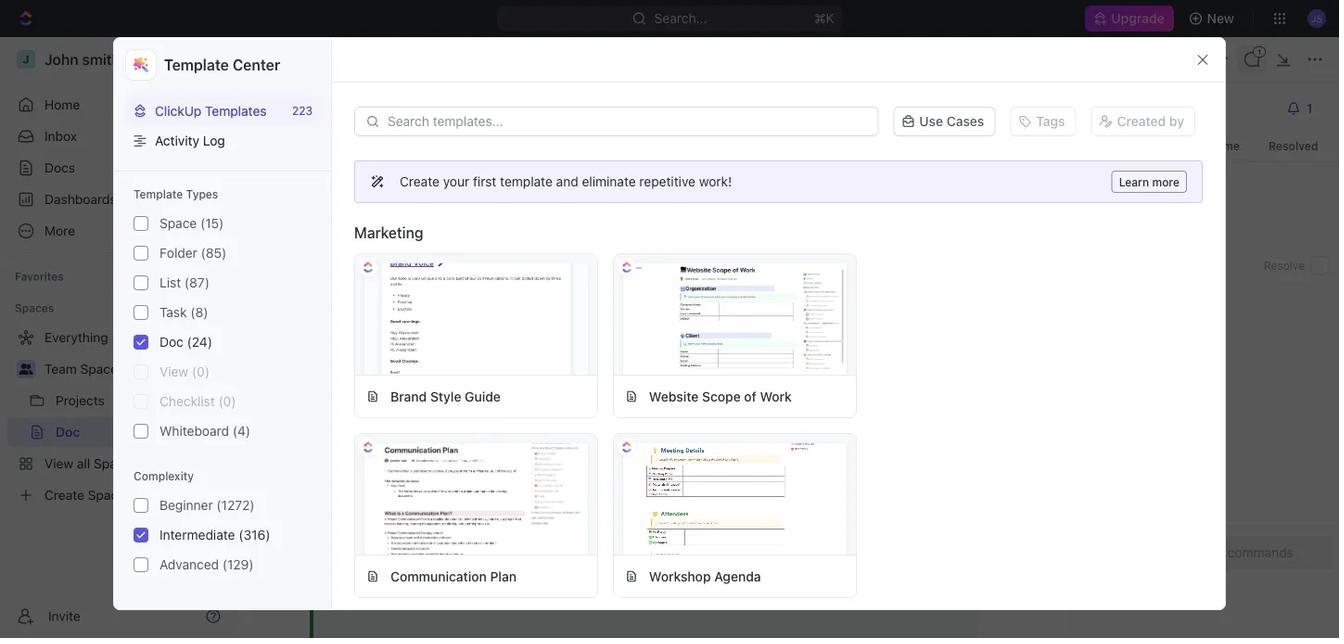 Task type: locate. For each thing, give the bounding box(es) containing it.
template left types
[[134, 187, 183, 200]]

do
[[748, 418, 764, 430], [748, 444, 764, 456]]

list (87)
[[160, 275, 210, 290]]

1 down #
[[328, 391, 333, 403]]

row group
[[312, 384, 349, 494], [349, 384, 1276, 523]]

team space link for user group icon at left bottom
[[45, 354, 224, 384]]

team space right user group image
[[270, 52, 343, 67]]

0 vertical spatial new
[[1207, 11, 1235, 26]]

search tasks...
[[345, 340, 422, 353]]

to do down of
[[731, 418, 764, 430]]

2 horizontal spatial team
[[312, 291, 340, 304]]

list
[[160, 275, 181, 290]]

in
[[731, 392, 742, 404]]

task for task 2
[[355, 416, 381, 430]]

team right user group image
[[270, 52, 302, 67]]

work
[[760, 389, 792, 404]]

to do down the in on the right
[[731, 444, 764, 456]]

more
[[1153, 175, 1180, 188]]

team space for user group image
[[270, 52, 343, 67]]

1 to do cell from the top
[[720, 410, 905, 435]]

2 up task 3
[[384, 416, 391, 430]]

types
[[186, 187, 218, 200]]

3 down task 2
[[384, 442, 392, 456]]

grid
[[312, 361, 1276, 556]]

space right user group icon at left bottom
[[80, 361, 118, 377]]

1 vertical spatial template
[[134, 187, 183, 200]]

of
[[744, 389, 757, 404]]

press space to select this row. row
[[312, 384, 349, 410], [349, 384, 1276, 410], [312, 410, 349, 436], [349, 410, 1276, 436], [312, 436, 349, 462], [349, 436, 1276, 462], [349, 524, 1276, 556]]

intermediate
[[160, 527, 235, 543]]

space
[[306, 52, 343, 67], [160, 216, 197, 231], [343, 291, 376, 304], [80, 361, 118, 377]]

you 4 mins
[[1100, 188, 1133, 216]]

me
[[1224, 139, 1240, 152]]

task up task 2
[[355, 390, 381, 404]]

last updated:
[[373, 218, 458, 233]]

create your first template and eliminate repetitive work!
[[400, 174, 732, 189]]

upgrade
[[1112, 11, 1165, 26]]

template for template center
[[164, 56, 229, 74]]

created by button
[[1084, 105, 1203, 138]]

2 to do from the top
[[731, 444, 764, 456]]

to do cell for task 3
[[720, 436, 905, 461]]

team space / projects table
[[311, 291, 430, 329]]

0 vertical spatial template
[[164, 56, 229, 74]]

updated:
[[402, 218, 458, 233]]

template up clickup templates
[[164, 56, 229, 74]]

templates
[[205, 103, 267, 118]]

new task
[[336, 471, 383, 483]]

0 vertical spatial team
[[270, 52, 302, 67]]

you
[[1100, 188, 1122, 202]]

1 vertical spatial team space
[[45, 361, 118, 377]]

use cases button
[[894, 107, 996, 136]]

to do for task 2
[[731, 418, 764, 430]]

team space
[[270, 52, 343, 67], [45, 361, 118, 377]]

1 horizontal spatial team space
[[270, 52, 343, 67]]

repetitive
[[640, 174, 696, 189]]

2 to do cell from the top
[[720, 436, 905, 461]]

task 3
[[355, 442, 392, 456]]

space inside team space / projects table
[[343, 291, 376, 304]]

Intermediate (316) checkbox
[[134, 528, 148, 543]]

⌘k
[[814, 11, 835, 26]]

create
[[400, 174, 440, 189]]

team space link right user group image
[[270, 52, 343, 67]]

your
[[443, 174, 470, 189]]

last
[[373, 218, 399, 233]]

1 horizontal spatial team
[[270, 52, 302, 67]]

brand style guide
[[391, 389, 501, 404]]

use
[[920, 114, 943, 129]]

0 vertical spatial team space
[[270, 52, 343, 67]]

team right user group icon at left bottom
[[45, 361, 77, 377]]

tags button
[[1010, 107, 1077, 136]]

website scope of work
[[649, 389, 792, 404]]

1 for 1 comment
[[330, 128, 336, 144]]

1 vertical spatial to
[[731, 418, 745, 430]]

1 vertical spatial new
[[336, 471, 357, 483]]

space left /
[[343, 291, 376, 304]]

(316)
[[239, 527, 270, 543]]

docs link
[[7, 153, 228, 183]]

activity
[[155, 133, 200, 148]]

resolved
[[1269, 139, 1319, 152]]

space up 223
[[306, 52, 343, 67]]

1 vertical spatial do
[[748, 444, 764, 456]]

john smith
[[541, 390, 599, 404]]

new inside new button
[[1207, 11, 1235, 26]]

0 horizontal spatial team space link
[[45, 354, 224, 384]]

0 horizontal spatial team space
[[45, 361, 118, 377]]

doc (24)
[[160, 334, 212, 350]]

dashboards
[[45, 192, 117, 207]]

learn more link
[[1112, 171, 1187, 193]]

(129)
[[222, 557, 254, 572]]

row
[[349, 361, 1276, 383]]

1 left comment
[[330, 128, 336, 144]]

task left (8) at the left
[[160, 305, 187, 320]]

view
[[160, 364, 188, 379]]

new right "upgrade"
[[1207, 11, 1235, 26]]

task for task 1
[[355, 390, 381, 404]]

projects
[[387, 291, 430, 304]]

1 horizontal spatial team space link
[[270, 52, 343, 67]]

to do cell
[[720, 410, 905, 435], [720, 436, 905, 461]]

team inside team space / projects table
[[312, 291, 340, 304]]

new
[[1207, 11, 1235, 26], [336, 471, 357, 483]]

1 vertical spatial to do cell
[[720, 436, 905, 461]]

team inside sidebar navigation
[[45, 361, 77, 377]]

cell
[[905, 384, 1091, 409], [534, 410, 720, 435], [905, 410, 1091, 435], [534, 436, 720, 461], [905, 436, 1091, 461], [905, 524, 1091, 555]]

inbox
[[45, 128, 77, 144]]

1 to do from the top
[[731, 418, 764, 430]]

team space link down doc
[[45, 354, 224, 384]]

assigned
[[1156, 139, 1207, 152]]

clickup templates
[[155, 103, 267, 118]]

team space link
[[270, 52, 343, 67], [45, 354, 224, 384]]

2 inside 1 2 3
[[327, 417, 333, 429]]

1 horizontal spatial (0)
[[218, 394, 236, 409]]

cases
[[947, 114, 984, 129]]

team space right user group icon at left bottom
[[45, 361, 118, 377]]

press space to select this row. row containing task 2
[[349, 410, 1276, 436]]

press space to select this row. row containing task 1
[[349, 384, 1276, 410]]

0 vertical spatial team space link
[[270, 52, 343, 67]]

press space to select this row. row containing 1
[[312, 384, 349, 410]]

1 vertical spatial team
[[312, 291, 340, 304]]

task for task 3
[[355, 442, 381, 456]]

1 horizontal spatial new
[[1207, 11, 1235, 26]]

by
[[1170, 114, 1185, 129]]

dashboards link
[[7, 185, 228, 214]]

1 for 1 2 3
[[328, 391, 333, 403]]

3 left task 3
[[327, 442, 334, 455]]

2 left task 2
[[327, 417, 333, 429]]

1 horizontal spatial 2
[[384, 416, 391, 430]]

user group image
[[19, 364, 33, 375]]

(0) right view
[[192, 364, 210, 379]]

team up table
[[312, 291, 340, 304]]

task for task (8)
[[160, 305, 187, 320]]

0 vertical spatial do
[[748, 418, 764, 430]]

sidebar navigation
[[0, 37, 237, 638]]

(0)
[[192, 364, 210, 379], [218, 394, 236, 409]]

0 vertical spatial to do
[[731, 418, 764, 430]]

223
[[292, 104, 313, 117]]

1
[[330, 128, 336, 144], [384, 390, 390, 404], [328, 391, 333, 403]]

press space to select this row. row containing 2
[[312, 410, 349, 436]]

2 row group from the left
[[349, 384, 1276, 523]]

space (15)
[[160, 216, 224, 231]]

2 for 1
[[327, 417, 333, 429]]

1 do from the top
[[748, 418, 764, 430]]

2 vertical spatial to
[[731, 444, 745, 456]]

1 vertical spatial to do
[[731, 444, 764, 456]]

1 left brand
[[384, 390, 390, 404]]

Search templates... text field
[[388, 114, 868, 129]]

1 inside 1 2 3
[[328, 391, 333, 403]]

0 horizontal spatial 3
[[327, 442, 334, 455]]

new down task 3
[[336, 471, 357, 483]]

2
[[384, 416, 391, 430], [327, 417, 333, 429]]

1 row group from the left
[[312, 384, 349, 494]]

to do
[[731, 418, 764, 430], [731, 444, 764, 456]]

new inside grid
[[336, 471, 357, 483]]

js
[[1077, 190, 1090, 202]]

eliminate
[[582, 174, 636, 189]]

0 vertical spatial to do cell
[[720, 410, 905, 435]]

0 horizontal spatial (0)
[[192, 364, 210, 379]]

0 horizontal spatial 2
[[327, 417, 333, 429]]

to do cell for task 2
[[720, 410, 905, 435]]

spaces
[[15, 301, 54, 314]]

task down task 1
[[355, 416, 381, 430]]

task
[[160, 305, 187, 320], [355, 390, 381, 404], [355, 416, 381, 430], [355, 442, 381, 456], [360, 471, 383, 483]]

assigned to me
[[1156, 139, 1240, 152]]

1 vertical spatial team space link
[[45, 354, 224, 384]]

2 do from the top
[[748, 444, 764, 456]]

2 vertical spatial team
[[45, 361, 77, 377]]

0 horizontal spatial new
[[336, 471, 357, 483]]

1 vertical spatial (0)
[[218, 394, 236, 409]]

None checkbox
[[134, 216, 148, 231], [134, 305, 148, 320], [134, 394, 148, 409], [134, 216, 148, 231], [134, 305, 148, 320], [134, 394, 148, 409]]

None checkbox
[[134, 246, 148, 261], [134, 276, 148, 290], [134, 335, 148, 350], [134, 365, 148, 379], [134, 424, 148, 439], [134, 246, 148, 261], [134, 276, 148, 290], [134, 335, 148, 350], [134, 365, 148, 379], [134, 424, 148, 439]]

upgrade link
[[1086, 6, 1174, 32]]

team space inside sidebar navigation
[[45, 361, 118, 377]]

0 horizontal spatial team
[[45, 361, 77, 377]]

0 vertical spatial (0)
[[192, 364, 210, 379]]

mins
[[1110, 204, 1133, 216]]

(0) up (4)
[[218, 394, 236, 409]]

untitled
[[310, 152, 447, 195]]

new button
[[1181, 4, 1246, 33]]

advanced
[[160, 557, 219, 572]]

task down task 2
[[355, 442, 381, 456]]

in progress
[[731, 392, 800, 404]]



Task type: describe. For each thing, give the bounding box(es) containing it.
folder
[[160, 245, 197, 261]]

(4)
[[233, 424, 251, 439]]

favorites button
[[7, 265, 71, 288]]

scope
[[702, 389, 741, 404]]

home link
[[7, 90, 228, 120]]

style
[[430, 389, 461, 404]]

/
[[380, 291, 383, 304]]

invite
[[48, 609, 80, 624]]

template types
[[134, 187, 218, 200]]

row group containing 1 2 3
[[312, 384, 349, 494]]

progress
[[745, 392, 800, 404]]

first
[[473, 174, 497, 189]]

guide
[[465, 389, 501, 404]]

1 2 3
[[327, 391, 334, 455]]

task (8)
[[160, 305, 208, 320]]

(0) for view (0)
[[192, 364, 210, 379]]

template center
[[164, 56, 280, 74]]

complexity
[[134, 469, 194, 482]]

team for user group image
[[270, 52, 302, 67]]

(87)
[[185, 275, 210, 290]]

Search tasks... text field
[[345, 333, 499, 359]]

communication plan
[[391, 569, 517, 584]]

intermediate (316)
[[160, 527, 270, 543]]

new for new task
[[336, 471, 357, 483]]

workshop agenda
[[649, 569, 761, 584]]

(0) for checklist (0)
[[218, 394, 236, 409]]

home
[[45, 97, 80, 112]]

checklist (0)
[[160, 394, 236, 409]]

table
[[311, 311, 348, 329]]

plan
[[490, 569, 517, 584]]

comment
[[340, 128, 396, 144]]

Advanced (129) checkbox
[[134, 558, 148, 572]]

(1272)
[[217, 498, 255, 513]]

workshop
[[649, 569, 711, 584]]

whiteboard (4)
[[160, 424, 251, 439]]

search...
[[654, 11, 707, 26]]

folder (85)
[[160, 245, 227, 261]]

john
[[541, 390, 565, 404]]

use cases button
[[886, 105, 1003, 138]]

2 for task
[[384, 416, 391, 430]]

beginner
[[160, 498, 213, 513]]

press space to select this row. row containing 3
[[312, 436, 349, 462]]

in progress cell
[[720, 384, 905, 409]]

space down "template types"
[[160, 216, 197, 231]]

row inside grid
[[349, 361, 1276, 383]]

0 vertical spatial to
[[1210, 139, 1221, 152]]

favorites
[[15, 270, 64, 283]]

template for template types
[[134, 187, 183, 200]]

to for task 2
[[731, 418, 745, 430]]

beginner (1272)
[[160, 498, 255, 513]]

1 horizontal spatial 3
[[384, 442, 392, 456]]

1 comment
[[330, 128, 396, 144]]

tasks...
[[385, 340, 422, 353]]

website
[[649, 389, 699, 404]]

4
[[1100, 204, 1107, 216]]

john smith cell
[[534, 384, 720, 409]]

log
[[203, 133, 225, 148]]

marketing
[[354, 224, 424, 242]]

(8)
[[190, 305, 208, 320]]

comments
[[1082, 98, 1165, 118]]

to for task 3
[[731, 444, 745, 456]]

task 2
[[355, 416, 391, 430]]

(85)
[[201, 245, 227, 261]]

do for 3
[[748, 444, 764, 456]]

to do for task 3
[[731, 444, 764, 456]]

team for user group icon at left bottom
[[45, 361, 77, 377]]

resolve
[[1264, 259, 1305, 272]]

and
[[556, 174, 579, 189]]

(15)
[[200, 216, 224, 231]]

row group containing task 1
[[349, 384, 1276, 523]]

advanced (129)
[[160, 557, 254, 572]]

learn
[[1119, 175, 1150, 188]]

view (0)
[[160, 364, 210, 379]]

agenda
[[714, 569, 761, 584]]

checklist
[[160, 394, 215, 409]]

smith
[[568, 390, 599, 404]]

task 1
[[355, 390, 390, 404]]

press space to select this row. row containing task 3
[[349, 436, 1276, 462]]

use cases
[[920, 114, 984, 129]]

grid containing task 1
[[312, 361, 1276, 556]]

created
[[1117, 114, 1166, 129]]

1 inside the press space to select this row. 'row'
[[384, 390, 390, 404]]

Beginner (1272) checkbox
[[134, 498, 148, 513]]

brand
[[391, 389, 427, 404]]

center
[[233, 56, 280, 74]]

search
[[345, 340, 382, 353]]

clickup
[[155, 103, 202, 118]]

do for 2
[[748, 418, 764, 430]]

team space for user group icon at left bottom
[[45, 361, 118, 377]]

communication
[[391, 569, 487, 584]]

activity log
[[155, 133, 225, 148]]

user group image
[[254, 55, 263, 63]]

new for new
[[1207, 11, 1235, 26]]

work!
[[699, 174, 732, 189]]

team space link for user group image
[[270, 52, 343, 67]]

task down task 3
[[360, 471, 383, 483]]

(24)
[[187, 334, 212, 350]]

space inside sidebar navigation
[[80, 361, 118, 377]]



Task type: vqa. For each thing, say whether or not it's contained in the screenshot.
tasks...
yes



